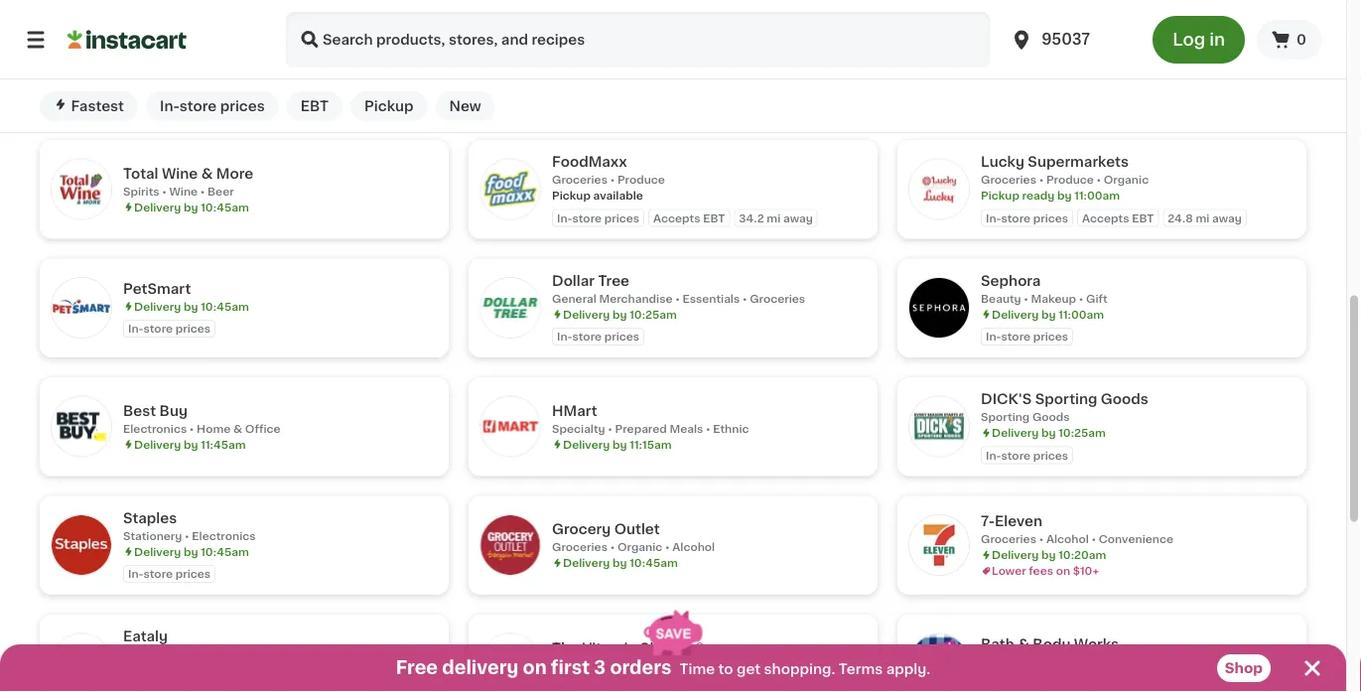 Task type: describe. For each thing, give the bounding box(es) containing it.
store down delivery by 11:00am
[[1001, 331, 1031, 342]]

ebt for foodmaxx
[[703, 212, 725, 223]]

close image
[[1301, 656, 1325, 680]]

by up 'pickup ready in 60 min'
[[613, 40, 627, 51]]

delivery for grocery outlet
[[563, 558, 610, 569]]

instacart logo image
[[68, 28, 187, 52]]

eataly
[[123, 629, 168, 643]]

by down dick's sporting goods sporting goods
[[1042, 427, 1056, 438]]

ready inside lucky supermarkets groceries • produce • organic pickup ready by 11:00am
[[1022, 190, 1055, 201]]

0 vertical spatial ready
[[593, 71, 626, 82]]

by down petsmart
[[184, 301, 198, 312]]

decor
[[1178, 51, 1213, 62]]

store down lucky
[[1001, 212, 1031, 223]]

spirits
[[123, 186, 159, 197]]

meals
[[670, 423, 703, 434]]

prices down available
[[604, 212, 640, 223]]

away for foodmaxx
[[783, 212, 813, 223]]

foodmaxx groceries • produce pickup available
[[552, 155, 665, 201]]

pickup inside lucky supermarkets groceries • produce • organic pickup ready by 11:00am
[[981, 190, 1020, 201]]

24.8 mi away
[[1168, 212, 1242, 223]]

groceries inside the cvs® personal care • drugstore • groceries
[[279, 32, 335, 43]]

drugstore inside the cvs® personal care • drugstore • groceries
[[212, 32, 269, 43]]

0 vertical spatial sporting
[[1035, 392, 1098, 406]]

office
[[245, 423, 281, 434]]

lowe's lawn & garden • hardware • home decor
[[981, 32, 1213, 62]]

prices down the cvs® personal care • drugstore • groceries
[[175, 86, 211, 97]]

0 horizontal spatial mi
[[581, 94, 595, 105]]

11:45am
[[201, 439, 246, 450]]

on up "60"
[[627, 55, 642, 66]]

personal inside the cvs® personal care • drugstore • groceries
[[123, 32, 172, 43]]

by down the cvs® personal care • drugstore • groceries
[[184, 48, 198, 58]]

save image
[[644, 610, 702, 656]]

the vitamin shoppe® health & wellness • supplements
[[552, 641, 740, 671]]

lower for rite aid® pharmacy
[[563, 55, 597, 66]]

3
[[594, 659, 606, 677]]

accepts ebt for lucky supermarkets
[[1082, 212, 1154, 223]]

by down total wine & more spirits • wine • beer
[[184, 202, 198, 213]]

electronics inside the staples stationery • electronics
[[192, 530, 256, 541]]

10:25am for tree
[[630, 309, 677, 320]]

best
[[123, 404, 156, 418]]

apply.
[[886, 662, 931, 676]]

& right the "bath"
[[1018, 637, 1030, 651]]

delivery for the vitamin shoppe®
[[563, 676, 610, 687]]

organic inside the grocery outlet groceries • organic • alcohol
[[618, 542, 663, 553]]

in-store prices down lucky supermarkets groceries • produce • organic pickup ready by 11:00am
[[986, 212, 1069, 223]]

available
[[593, 190, 643, 201]]

hmart
[[552, 404, 597, 418]]

2 horizontal spatial 10:20am
[[1059, 550, 1106, 561]]

produce inside 'foodmaxx groceries • produce pickup available'
[[618, 174, 665, 185]]

terms
[[839, 662, 883, 676]]

fastest
[[71, 99, 124, 113]]

cvs® personal care • drugstore • groceries
[[123, 12, 335, 43]]

store down available
[[573, 212, 602, 223]]

accepts ebt for foodmaxx
[[653, 212, 725, 223]]

personal inside rite aid® pharmacy personal care • drugstore • groceries
[[552, 24, 601, 35]]

convenience
[[1099, 534, 1174, 545]]

time
[[680, 662, 715, 676]]

beauty
[[981, 293, 1021, 304]]

wellness
[[604, 660, 655, 671]]

on down 7-eleven groceries • alcohol • convenience
[[1056, 566, 1070, 577]]

0
[[1297, 33, 1307, 47]]

in- down stationery
[[128, 568, 144, 579]]

grocery outlet image
[[481, 515, 540, 575]]

34.2 mi away
[[739, 212, 813, 223]]

10:45am for grocery outlet
[[630, 558, 678, 569]]

eataly groceries • specialty • organic
[[123, 629, 297, 660]]

lower fees on $10+ for rite aid® pharmacy
[[563, 55, 670, 66]]

dick's sporting goods sporting goods
[[981, 392, 1149, 422]]

alcohol inside 7-eleven groceries • alcohol • convenience
[[1046, 534, 1089, 545]]

delivery down aid®
[[563, 40, 610, 51]]

prices down dick's sporting goods sporting goods
[[1033, 450, 1069, 461]]

care inside the cvs® personal care • drugstore • groceries
[[175, 32, 202, 43]]

total wine & more image
[[52, 159, 111, 219]]

away for lucky supermarkets
[[1212, 212, 1242, 223]]

fees for rite aid® pharmacy
[[600, 55, 625, 66]]

delivery for dollar tree
[[563, 309, 610, 320]]

orders
[[610, 659, 672, 677]]

log
[[1173, 31, 1206, 48]]

delivery down petsmart
[[134, 301, 181, 312]]

in- down 'beauty'
[[986, 331, 1001, 342]]

in-store prices inside button
[[160, 99, 265, 113]]

best buy image
[[52, 397, 111, 456]]

pharmacy
[[619, 4, 692, 18]]

ebt for lucky supermarkets
[[1132, 212, 1154, 223]]

0 button
[[1257, 20, 1323, 60]]

delivery down cvs®
[[134, 48, 181, 58]]

outlet
[[614, 522, 660, 536]]

grocery outlet groceries • organic • alcohol
[[552, 522, 715, 553]]

delivery for sephora
[[992, 309, 1039, 320]]

prices down delivery by 11:00am
[[1033, 331, 1069, 342]]

shop button
[[1217, 654, 1271, 682]]

• inside best buy electronics • home & office
[[190, 423, 194, 434]]

essentials
[[683, 293, 740, 304]]

free
[[396, 659, 438, 677]]

10:25am for sporting
[[1059, 427, 1106, 438]]

14.7 mi away
[[557, 94, 627, 105]]

beer
[[208, 186, 234, 197]]

sephora image
[[910, 278, 969, 338]]

sephora beauty • makeup • gift
[[981, 273, 1108, 304]]

supplements
[[665, 660, 740, 671]]

0 vertical spatial wine
[[162, 166, 198, 180]]

prices down petsmart
[[175, 323, 211, 334]]

1 vertical spatial sporting
[[981, 411, 1030, 422]]

$10+ for rite aid® pharmacy
[[644, 55, 670, 66]]

10:45am for total wine & more
[[201, 202, 249, 213]]

0 horizontal spatial away
[[598, 94, 627, 105]]

delivery for hmart
[[563, 439, 610, 450]]

groceries inside rite aid® pharmacy personal care • drugstore • groceries
[[708, 24, 763, 35]]

in-store prices down instacart logo
[[128, 86, 211, 97]]

makeup
[[1031, 293, 1076, 304]]

prices down the staples stationery • electronics
[[175, 568, 211, 579]]

prices down lucky supermarkets groceries • produce • organic pickup ready by 11:00am
[[1033, 212, 1069, 223]]

in- down instacart logo
[[128, 86, 144, 97]]

new
[[449, 99, 481, 113]]

best buy electronics • home & office
[[123, 404, 281, 434]]

cvs®
[[123, 12, 162, 26]]

by down makeup on the right top
[[1042, 309, 1056, 320]]

7-eleven groceries • alcohol • convenience
[[981, 514, 1174, 545]]

store down "general"
[[573, 331, 602, 342]]

shopping.
[[764, 662, 835, 676]]

10:20am for pharmacy
[[630, 40, 677, 51]]

more
[[216, 166, 253, 180]]

& inside the vitamin shoppe® health & wellness • supplements
[[592, 660, 601, 671]]

bath & body works link
[[898, 615, 1307, 692]]

supermarkets
[[1028, 155, 1129, 169]]

• inside the staples stationery • electronics
[[185, 530, 189, 541]]

pickup ready in 60 min
[[552, 71, 680, 82]]

lawn
[[981, 51, 1011, 62]]

lucky supermarkets groceries • produce • organic pickup ready by 11:00am
[[981, 155, 1149, 201]]

new button
[[435, 91, 495, 121]]

pickup up 14.7
[[552, 71, 591, 82]]

foodmaxx
[[552, 155, 627, 169]]

hmart specialty • prepared meals • ethnic
[[552, 404, 749, 434]]

14.7
[[557, 94, 578, 105]]

bath & body works
[[981, 637, 1119, 651]]

store down dick's
[[1001, 450, 1031, 461]]

prices down merchandise
[[604, 331, 640, 342]]

works
[[1074, 637, 1119, 651]]

in-store prices down stationery
[[128, 568, 211, 579]]

by down wellness
[[613, 676, 627, 687]]

in inside "button"
[[1210, 31, 1225, 48]]

in- down petsmart
[[128, 323, 144, 334]]

shop
[[1225, 661, 1263, 675]]

accepts for foodmaxx
[[653, 212, 701, 223]]

by down the grocery outlet groceries • organic • alcohol
[[613, 558, 627, 569]]

ethnic
[[713, 423, 749, 434]]

in- down "general"
[[557, 331, 573, 342]]

delivery by 11:15am
[[563, 439, 672, 450]]

pickup button
[[350, 91, 427, 121]]

& inside best buy electronics • home & office
[[233, 423, 242, 434]]

log in button
[[1153, 16, 1245, 64]]

by down 7-eleven groceries • alcohol • convenience
[[1042, 550, 1056, 561]]

1 vertical spatial 11:00am
[[1059, 309, 1104, 320]]

buy
[[159, 404, 188, 418]]

care inside rite aid® pharmacy personal care • drugstore • groceries
[[604, 24, 631, 35]]

store down stationery
[[144, 568, 173, 579]]

specialty inside hmart specialty • prepared meals • ethnic
[[552, 423, 605, 434]]

aid®
[[584, 4, 616, 18]]

by down merchandise
[[613, 309, 627, 320]]

delivery by 10:45am for the vitamin shoppe®
[[563, 676, 678, 687]]

min
[[659, 71, 680, 82]]

hardware
[[1077, 51, 1131, 62]]

delivery by 10:25am for sporting
[[992, 427, 1106, 438]]

on left the first
[[523, 659, 547, 677]]

in-store prices down petsmart
[[128, 323, 211, 334]]

general
[[552, 293, 597, 304]]



Task type: vqa. For each thing, say whether or not it's contained in the screenshot.
OUTLET
yes



Task type: locate. For each thing, give the bounding box(es) containing it.
2 horizontal spatial delivery by 10:20am
[[992, 550, 1106, 561]]

delivery down health
[[563, 676, 610, 687]]

lucky
[[981, 155, 1025, 169]]

10:25am down dick's sporting goods sporting goods
[[1059, 427, 1106, 438]]

1 horizontal spatial drugstore
[[641, 24, 698, 35]]

lowe's
[[981, 32, 1031, 46]]

sporting
[[1035, 392, 1098, 406], [981, 411, 1030, 422]]

prepared
[[615, 423, 667, 434]]

in-store prices button
[[146, 91, 279, 121]]

dollar tree general merchandise • essentials • groceries
[[552, 273, 805, 304]]

1 horizontal spatial sporting
[[1035, 392, 1098, 406]]

by down "prepared"
[[613, 439, 627, 450]]

delivery by 10:45am for total wine & more
[[134, 202, 249, 213]]

1 horizontal spatial $10+
[[644, 55, 670, 66]]

mi
[[581, 94, 595, 105], [767, 212, 781, 223], [1196, 212, 1210, 223]]

1 horizontal spatial in
[[1210, 31, 1225, 48]]

2 accepts ebt from the left
[[1082, 212, 1154, 223]]

1 vertical spatial electronics
[[192, 530, 256, 541]]

2 horizontal spatial organic
[[1104, 174, 1149, 185]]

0 horizontal spatial lower
[[134, 63, 168, 74]]

2 produce from the left
[[1046, 174, 1094, 185]]

foodmaxx image
[[481, 159, 540, 219]]

tree
[[598, 273, 630, 287]]

delivery
[[563, 40, 610, 51], [134, 48, 181, 58], [134, 202, 181, 213], [134, 301, 181, 312], [563, 309, 610, 320], [992, 309, 1039, 320], [992, 427, 1039, 438], [134, 439, 181, 450], [563, 439, 610, 450], [134, 546, 181, 557], [992, 550, 1039, 561], [563, 558, 610, 569], [563, 676, 610, 687]]

1 vertical spatial organic
[[618, 542, 663, 553]]

2 horizontal spatial away
[[1212, 212, 1242, 223]]

delivery by 10:20am down 7-eleven groceries • alcohol • convenience
[[992, 550, 1106, 561]]

1 horizontal spatial electronics
[[192, 530, 256, 541]]

delivery by 10:20am
[[563, 40, 677, 51], [134, 48, 248, 58], [992, 550, 1106, 561]]

delivery by 10:45am down the staples stationery • electronics
[[134, 546, 249, 557]]

groceries inside dollar tree general merchandise • essentials • groceries
[[750, 293, 805, 304]]

shoppe®
[[640, 641, 704, 655]]

by
[[613, 40, 627, 51], [184, 48, 198, 58], [1057, 190, 1072, 201], [184, 202, 198, 213], [184, 301, 198, 312], [613, 309, 627, 320], [1042, 309, 1056, 320], [1042, 427, 1056, 438], [184, 439, 198, 450], [613, 439, 627, 450], [184, 546, 198, 557], [1042, 550, 1056, 561], [613, 558, 627, 569], [613, 676, 627, 687]]

log in
[[1173, 31, 1225, 48]]

accepts for lucky supermarkets
[[1082, 212, 1129, 223]]

petsmart image
[[52, 278, 111, 338]]

in-store prices up more
[[160, 99, 265, 113]]

1 horizontal spatial fees
[[600, 55, 625, 66]]

care
[[604, 24, 631, 35], [175, 32, 202, 43]]

0 vertical spatial electronics
[[123, 423, 187, 434]]

sporting down dick's
[[981, 411, 1030, 422]]

delivery down 'beauty'
[[992, 309, 1039, 320]]

home inside "lowe's lawn & garden • hardware • home decor"
[[1141, 51, 1175, 62]]

&
[[1013, 51, 1023, 62], [201, 166, 213, 180], [233, 423, 242, 434], [1018, 637, 1030, 651], [592, 660, 601, 671]]

10:45am for staples
[[201, 546, 249, 557]]

delivery by 10:45am for staples
[[134, 546, 249, 557]]

2 horizontal spatial mi
[[1196, 212, 1210, 223]]

0 horizontal spatial in
[[628, 71, 639, 82]]

0 horizontal spatial fees
[[171, 63, 196, 74]]

wine
[[162, 166, 198, 180], [169, 186, 198, 197]]

sporting right dick's
[[1035, 392, 1098, 406]]

pickup down lucky
[[981, 190, 1020, 201]]

in-store prices down delivery by 11:00am
[[986, 331, 1069, 342]]

groceries inside 'foodmaxx groceries • produce pickup available'
[[552, 174, 608, 185]]

1 vertical spatial wine
[[169, 186, 198, 197]]

1 vertical spatial delivery by 10:25am
[[992, 427, 1106, 438]]

•
[[634, 24, 638, 35], [701, 24, 705, 35], [205, 32, 209, 43], [272, 32, 276, 43], [1070, 51, 1074, 62], [1134, 51, 1139, 62], [610, 174, 615, 185], [1039, 174, 1044, 185], [1097, 174, 1101, 185], [162, 186, 167, 197], [200, 186, 205, 197], [675, 293, 680, 304], [743, 293, 747, 304], [1024, 293, 1029, 304], [1079, 293, 1084, 304], [190, 423, 194, 434], [608, 423, 613, 434], [706, 423, 711, 434], [185, 530, 189, 541], [1039, 534, 1044, 545], [1092, 534, 1096, 545], [610, 542, 615, 553], [665, 542, 670, 553], [181, 649, 186, 660], [245, 649, 249, 660], [657, 660, 662, 671]]

in- right fastest
[[160, 99, 180, 113]]

to
[[719, 662, 733, 676]]

in up decor on the top of page
[[1210, 31, 1225, 48]]

0 horizontal spatial care
[[175, 32, 202, 43]]

10:20am down 7-eleven groceries • alcohol • convenience
[[1059, 550, 1106, 561]]

1 horizontal spatial produce
[[1046, 174, 1094, 185]]

delivery down dick's
[[992, 427, 1039, 438]]

drugstore
[[641, 24, 698, 35], [212, 32, 269, 43]]

2 horizontal spatial lower fees on $10+
[[992, 566, 1099, 577]]

1 horizontal spatial 10:20am
[[630, 40, 677, 51]]

34.2
[[739, 212, 764, 223]]

0 horizontal spatial alcohol
[[672, 542, 715, 553]]

delivery by 10:45am down petsmart
[[134, 301, 249, 312]]

10:20am down rite aid® pharmacy personal care • drugstore • groceries
[[630, 40, 677, 51]]

petsmart
[[123, 281, 191, 295]]

fastest button
[[40, 91, 138, 121]]

in- down 'foodmaxx groceries • produce pickup available'
[[557, 212, 573, 223]]

accepts ebt left 34.2
[[653, 212, 725, 223]]

lucky supermarkets image
[[910, 159, 969, 219]]

mi for lucky
[[1196, 212, 1210, 223]]

2 horizontal spatial $10+
[[1073, 566, 1099, 577]]

staples image
[[52, 515, 111, 575]]

vitamin
[[582, 641, 637, 655]]

ebt
[[301, 99, 329, 113], [703, 212, 725, 223], [1132, 212, 1154, 223]]

stationery
[[123, 530, 182, 541]]

bath
[[981, 637, 1015, 651]]

& inside "lowe's lawn & garden • hardware • home decor"
[[1013, 51, 1023, 62]]

electronics
[[123, 423, 187, 434], [192, 530, 256, 541]]

1 vertical spatial goods
[[1033, 411, 1070, 422]]

Search field
[[286, 12, 990, 68]]

delivery by 10:20am for pharmacy
[[563, 40, 677, 51]]

1 horizontal spatial home
[[1141, 51, 1175, 62]]

0 horizontal spatial accepts
[[653, 212, 701, 223]]

care down aid®
[[604, 24, 631, 35]]

1 horizontal spatial goods
[[1101, 392, 1149, 406]]

organic
[[1104, 174, 1149, 185], [618, 542, 663, 553], [252, 649, 297, 660]]

1 horizontal spatial ebt
[[703, 212, 725, 223]]

delivery for best buy
[[134, 439, 181, 450]]

on
[[627, 55, 642, 66], [198, 63, 213, 74], [1056, 566, 1070, 577], [523, 659, 547, 677]]

1 vertical spatial in
[[628, 71, 639, 82]]

lower fees on $10+ up in-store prices button
[[134, 63, 241, 74]]

staples stationery • electronics
[[123, 511, 256, 541]]

grocery
[[552, 522, 611, 536]]

eleven
[[995, 514, 1043, 528]]

drugstore inside rite aid® pharmacy personal care • drugstore • groceries
[[641, 24, 698, 35]]

1 95037 button from the left
[[998, 12, 1141, 68]]

store down petsmart
[[144, 323, 173, 334]]

store down instacart logo
[[144, 86, 173, 97]]

1 horizontal spatial care
[[604, 24, 631, 35]]

0 horizontal spatial 10:25am
[[630, 309, 677, 320]]

delivery by 11:00am
[[992, 309, 1104, 320]]

1 horizontal spatial accepts
[[1082, 212, 1129, 223]]

by down best buy electronics • home & office
[[184, 439, 198, 450]]

10:45am
[[201, 202, 249, 213], [201, 301, 249, 312], [201, 546, 249, 557], [630, 558, 678, 569], [630, 676, 678, 687]]

0 vertical spatial 11:00am
[[1075, 190, 1120, 201]]

in
[[1210, 31, 1225, 48], [628, 71, 639, 82]]

1 accepts from the left
[[653, 212, 701, 223]]

on up in-store prices button
[[198, 63, 213, 74]]

groceries inside eataly groceries • specialty • organic
[[123, 649, 179, 660]]

pickup
[[552, 71, 591, 82], [364, 99, 414, 113], [552, 190, 591, 201], [981, 190, 1020, 201]]

$10+ up "60"
[[644, 55, 670, 66]]

1 horizontal spatial mi
[[767, 212, 781, 223]]

delivery for staples
[[134, 546, 181, 557]]

dollar tree image
[[481, 278, 540, 338]]

7-
[[981, 514, 995, 528]]

0 vertical spatial in
[[1210, 31, 1225, 48]]

0 vertical spatial goods
[[1101, 392, 1149, 406]]

total
[[123, 166, 158, 180]]

0 horizontal spatial personal
[[123, 32, 172, 43]]

body
[[1033, 637, 1071, 651]]

delivery by 11:45am
[[134, 439, 246, 450]]

alcohol inside the grocery outlet groceries • organic • alcohol
[[672, 542, 715, 553]]

in-store prices down available
[[557, 212, 640, 223]]

0 horizontal spatial drugstore
[[212, 32, 269, 43]]

fees for 7-eleven
[[1029, 566, 1054, 577]]

11:00am down supermarkets
[[1075, 190, 1120, 201]]

electronics down "best"
[[123, 423, 187, 434]]

0 vertical spatial 10:25am
[[630, 309, 677, 320]]

wine right "total"
[[162, 166, 198, 180]]

0 vertical spatial home
[[1141, 51, 1175, 62]]

lower
[[563, 55, 597, 66], [134, 63, 168, 74], [992, 566, 1026, 577]]

lower down eleven
[[992, 566, 1026, 577]]

0 horizontal spatial accepts ebt
[[653, 212, 725, 223]]

the
[[552, 641, 579, 655]]

lower up 'pickup ready in 60 min'
[[563, 55, 597, 66]]

in left "60"
[[628, 71, 639, 82]]

accepts
[[653, 212, 701, 223], [1082, 212, 1129, 223]]

0 horizontal spatial 10:20am
[[201, 48, 248, 58]]

1 horizontal spatial delivery by 10:25am
[[992, 427, 1106, 438]]

delivery by 10:25am down dick's sporting goods sporting goods
[[992, 427, 1106, 438]]

10:25am
[[630, 309, 677, 320], [1059, 427, 1106, 438]]

7 eleven image
[[910, 515, 969, 575]]

1 vertical spatial 10:25am
[[1059, 427, 1106, 438]]

delivery down eleven
[[992, 550, 1039, 561]]

accepts ebt
[[653, 212, 725, 223], [1082, 212, 1154, 223]]

2 horizontal spatial ebt
[[1132, 212, 1154, 223]]

ebt left 34.2
[[703, 212, 725, 223]]

groceries inside 7-eleven groceries • alcohol • convenience
[[981, 534, 1037, 545]]

specialty inside eataly groceries • specialty • organic
[[189, 649, 242, 660]]

prices
[[175, 86, 211, 97], [220, 99, 265, 113], [604, 212, 640, 223], [1033, 212, 1069, 223], [175, 323, 211, 334], [604, 331, 640, 342], [1033, 331, 1069, 342], [1033, 450, 1069, 461], [175, 568, 211, 579]]

11:00am
[[1075, 190, 1120, 201], [1059, 309, 1104, 320]]

1 horizontal spatial alcohol
[[1046, 534, 1089, 545]]

dollar
[[552, 273, 595, 287]]

60
[[641, 71, 656, 82]]

10:45am for the vitamin shoppe®
[[630, 676, 678, 687]]

11:00am inside lucky supermarkets groceries • produce • organic pickup ready by 11:00am
[[1075, 190, 1120, 201]]

0 horizontal spatial delivery by 10:20am
[[134, 48, 248, 58]]

24.8
[[1168, 212, 1193, 223]]

0 horizontal spatial goods
[[1033, 411, 1070, 422]]

delivery by 10:45am down wellness
[[563, 676, 678, 687]]

0 horizontal spatial $10+
[[215, 63, 241, 74]]

• inside the vitamin shoppe® health & wellness • supplements
[[657, 660, 662, 671]]

groceries inside the grocery outlet groceries • organic • alcohol
[[552, 542, 608, 553]]

fees
[[600, 55, 625, 66], [171, 63, 196, 74], [1029, 566, 1054, 577]]

0 horizontal spatial lower fees on $10+
[[134, 63, 241, 74]]

merchandise
[[599, 293, 673, 304]]

free delivery on first 3 orders time to get shopping. terms apply.
[[396, 659, 931, 677]]

sephora
[[981, 273, 1041, 287]]

electronics right stationery
[[192, 530, 256, 541]]

delivery down the grocery
[[563, 558, 610, 569]]

0 horizontal spatial sporting
[[981, 411, 1030, 422]]

& up beer
[[201, 166, 213, 180]]

delivery by 10:25am
[[563, 309, 677, 320], [992, 427, 1106, 438]]

1 vertical spatial specialty
[[189, 649, 242, 660]]

1 horizontal spatial accepts ebt
[[1082, 212, 1154, 223]]

1 horizontal spatial delivery by 10:20am
[[563, 40, 677, 51]]

2 accepts from the left
[[1082, 212, 1129, 223]]

1 horizontal spatial organic
[[618, 542, 663, 553]]

0 vertical spatial specialty
[[552, 423, 605, 434]]

lower fees on $10+ down 7-eleven groceries • alcohol • convenience
[[992, 566, 1099, 577]]

health
[[552, 660, 590, 671]]

delivery by 10:20am down the cvs® personal care • drugstore • groceries
[[134, 48, 248, 58]]

produce down supermarkets
[[1046, 174, 1094, 185]]

2 horizontal spatial lower
[[992, 566, 1026, 577]]

pickup inside 'foodmaxx groceries • produce pickup available'
[[552, 190, 591, 201]]

groceries inside lucky supermarkets groceries • produce • organic pickup ready by 11:00am
[[981, 174, 1037, 185]]

specialty
[[552, 423, 605, 434], [189, 649, 242, 660]]

ebt left 24.8
[[1132, 212, 1154, 223]]

pickup down foodmaxx
[[552, 190, 591, 201]]

organic inside eataly groceries • specialty • organic
[[252, 649, 297, 660]]

delivery down hmart
[[563, 439, 610, 450]]

wine left beer
[[169, 186, 198, 197]]

ebt button
[[287, 91, 343, 121]]

hmart image
[[481, 397, 540, 456]]

0 horizontal spatial organic
[[252, 649, 297, 660]]

mi right 34.2
[[767, 212, 781, 223]]

0 horizontal spatial specialty
[[189, 649, 242, 660]]

0 horizontal spatial electronics
[[123, 423, 187, 434]]

delivery by 10:45am for grocery outlet
[[563, 558, 678, 569]]

0 vertical spatial delivery by 10:25am
[[563, 309, 677, 320]]

by inside lucky supermarkets groceries • produce • organic pickup ready by 11:00am
[[1057, 190, 1072, 201]]

in-
[[128, 86, 144, 97], [160, 99, 180, 113], [557, 212, 573, 223], [986, 212, 1001, 223], [128, 323, 144, 334], [557, 331, 573, 342], [986, 331, 1001, 342], [986, 450, 1001, 461], [128, 568, 144, 579]]

care up in-store prices button
[[175, 32, 202, 43]]

$10+ for 7-eleven
[[1073, 566, 1099, 577]]

1 horizontal spatial lower
[[563, 55, 597, 66]]

1 produce from the left
[[618, 174, 665, 185]]

10:25am down merchandise
[[630, 309, 677, 320]]

in- inside button
[[160, 99, 180, 113]]

0 horizontal spatial ready
[[593, 71, 626, 82]]

1 horizontal spatial specialty
[[552, 423, 605, 434]]

pickup inside button
[[364, 99, 414, 113]]

2 horizontal spatial fees
[[1029, 566, 1054, 577]]

10:20am for care
[[201, 48, 248, 58]]

mi right 14.7
[[581, 94, 595, 105]]

in-store prices down "general"
[[557, 331, 640, 342]]

mi for foodmaxx
[[767, 212, 781, 223]]

electronics inside best buy electronics • home & office
[[123, 423, 187, 434]]

1 horizontal spatial personal
[[552, 24, 601, 35]]

10:20am down the cvs® personal care • drugstore • groceries
[[201, 48, 248, 58]]

0 horizontal spatial produce
[[618, 174, 665, 185]]

2 95037 button from the left
[[1010, 12, 1129, 68]]

lower fees on $10+ for 7-eleven
[[992, 566, 1099, 577]]

delivery by 10:20am for care
[[134, 48, 248, 58]]

organic inside lucky supermarkets groceries • produce • organic pickup ready by 11:00am
[[1104, 174, 1149, 185]]

delivery for total wine & more
[[134, 202, 181, 213]]

0 horizontal spatial ebt
[[301, 99, 329, 113]]

0 vertical spatial organic
[[1104, 174, 1149, 185]]

• inside 'foodmaxx groceries • produce pickup available'
[[610, 174, 615, 185]]

$10+ down 7-eleven groceries • alcohol • convenience
[[1073, 566, 1099, 577]]

delivery for dick's sporting goods
[[992, 427, 1039, 438]]

dick's sporting goods image
[[910, 397, 969, 456]]

1 horizontal spatial lower fees on $10+
[[563, 55, 670, 66]]

delivery by 10:20am up 'pickup ready in 60 min'
[[563, 40, 677, 51]]

store inside in-store prices button
[[180, 99, 217, 113]]

in-store prices down dick's
[[986, 450, 1069, 461]]

2 vertical spatial organic
[[252, 649, 297, 660]]

1 vertical spatial ready
[[1022, 190, 1055, 201]]

home inside best buy electronics • home & office
[[197, 423, 231, 434]]

0 horizontal spatial home
[[197, 423, 231, 434]]

delivery by 10:25am for tree
[[563, 309, 677, 320]]

& up "11:45am" at the bottom of page
[[233, 423, 242, 434]]

1 horizontal spatial away
[[783, 212, 813, 223]]

by down supermarkets
[[1057, 190, 1072, 201]]

1 horizontal spatial ready
[[1022, 190, 1055, 201]]

lower fees on $10+
[[563, 55, 670, 66], [134, 63, 241, 74], [992, 566, 1099, 577]]

pickup right ebt button at the left of the page
[[364, 99, 414, 113]]

produce inside lucky supermarkets groceries • produce • organic pickup ready by 11:00am
[[1046, 174, 1094, 185]]

dick's
[[981, 392, 1032, 406]]

store up total wine & more spirits • wine • beer
[[180, 99, 217, 113]]

staples
[[123, 511, 177, 525]]

personal down cvs®
[[123, 32, 172, 43]]

delivery
[[442, 659, 519, 677]]

95037
[[1042, 32, 1090, 47]]

1 vertical spatial home
[[197, 423, 231, 434]]

away right 24.8
[[1212, 212, 1242, 223]]

fees down eleven
[[1029, 566, 1054, 577]]

rite
[[552, 4, 581, 18]]

total wine & more spirits • wine • beer
[[123, 166, 253, 197]]

delivery by 10:45am down total wine & more spirits • wine • beer
[[134, 202, 249, 213]]

lower down instacart logo
[[134, 63, 168, 74]]

1 horizontal spatial 10:25am
[[1059, 427, 1106, 438]]

& down "vitamin"
[[592, 660, 601, 671]]

0 horizontal spatial delivery by 10:25am
[[563, 309, 677, 320]]

in- down lucky
[[986, 212, 1001, 223]]

prices inside in-store prices button
[[220, 99, 265, 113]]

ebt inside button
[[301, 99, 329, 113]]

by down the staples stationery • electronics
[[184, 546, 198, 557]]

1 accepts ebt from the left
[[653, 212, 725, 223]]

delivery down stationery
[[134, 546, 181, 557]]

11:15am
[[630, 439, 672, 450]]

& inside total wine & more spirits • wine • beer
[[201, 166, 213, 180]]

95037 button
[[998, 12, 1141, 68], [1010, 12, 1129, 68]]

in-store prices
[[128, 86, 211, 97], [160, 99, 265, 113], [557, 212, 640, 223], [986, 212, 1069, 223], [128, 323, 211, 334], [557, 331, 640, 342], [986, 331, 1069, 342], [986, 450, 1069, 461], [128, 568, 211, 579]]

lower for 7-eleven
[[992, 566, 1026, 577]]

None search field
[[286, 12, 990, 68]]

ready up the '14.7 mi away'
[[593, 71, 626, 82]]

personal
[[552, 24, 601, 35], [123, 32, 172, 43]]

fees up 'pickup ready in 60 min'
[[600, 55, 625, 66]]

first
[[551, 659, 590, 677]]

alcohol left "convenience" on the bottom right of the page
[[1046, 534, 1089, 545]]

in- down dick's
[[986, 450, 1001, 461]]

get
[[737, 662, 761, 676]]



